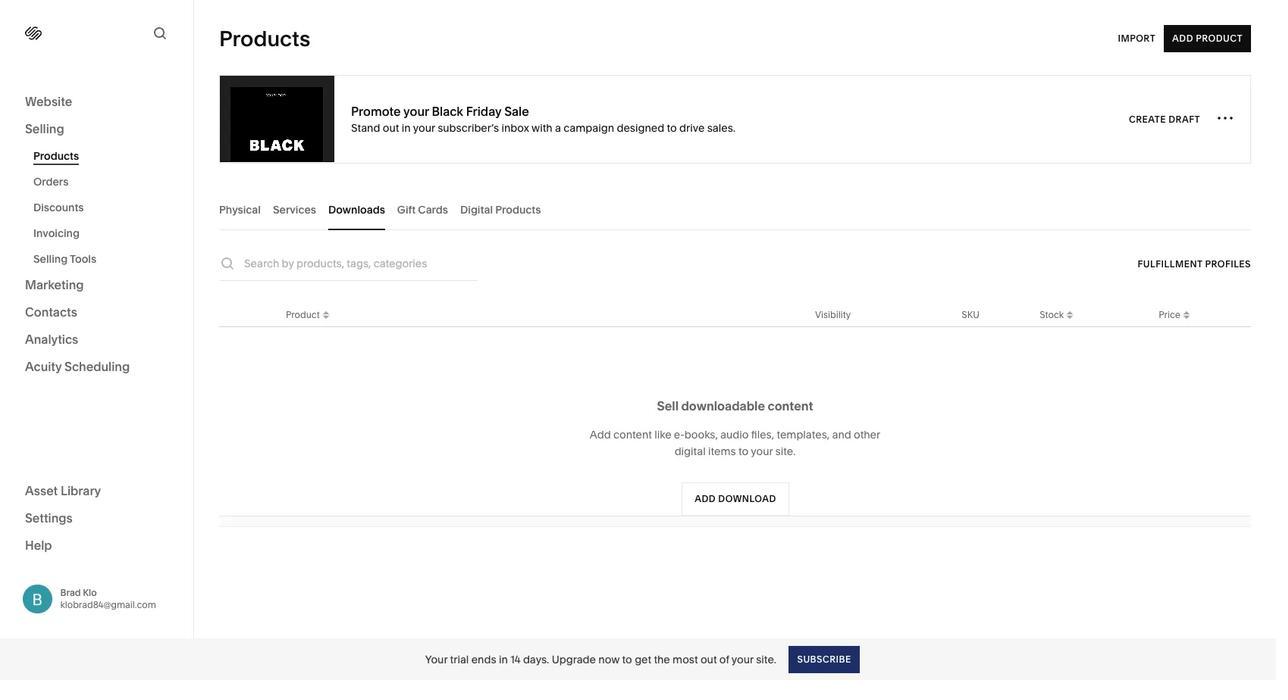 Task type: describe. For each thing, give the bounding box(es) containing it.
discounts
[[33, 201, 84, 215]]

add for add content like e-books, audio files, templates, and other digital items to your site.
[[590, 428, 611, 442]]

acuity
[[25, 359, 62, 375]]

download
[[718, 494, 776, 505]]

settings link
[[25, 510, 168, 528]]

asset library link
[[25, 483, 168, 501]]

selling for selling
[[25, 121, 64, 136]]

brad
[[60, 587, 81, 599]]

digital products button
[[460, 189, 541, 231]]

your
[[425, 653, 448, 667]]

selling tools
[[33, 253, 96, 266]]

add product button
[[1164, 25, 1251, 52]]

import button
[[1118, 25, 1156, 52]]

create draft
[[1129, 113, 1200, 125]]

brad klo klobrad84@gmail.com
[[60, 587, 156, 611]]

subscriber's
[[438, 121, 499, 135]]

marketing
[[25, 278, 84, 293]]

klo
[[83, 587, 97, 599]]

subscribe
[[797, 654, 851, 665]]

website
[[25, 94, 72, 109]]

library
[[61, 483, 101, 499]]

cards
[[418, 203, 448, 216]]

acuity scheduling link
[[25, 359, 168, 377]]

get
[[635, 653, 651, 667]]

0 horizontal spatial product
[[286, 309, 320, 320]]

with
[[532, 121, 553, 135]]

0 vertical spatial content
[[768, 399, 813, 414]]

sell downloadable content
[[657, 399, 813, 414]]

downloads button
[[328, 189, 385, 231]]

selling link
[[25, 121, 168, 139]]

settings
[[25, 511, 73, 526]]

friday
[[466, 104, 502, 119]]

your left black
[[403, 104, 429, 119]]

e-
[[674, 428, 685, 442]]

site. inside add content like e-books, audio files, templates, and other digital items to your site.
[[775, 445, 796, 459]]

fulfillment profiles
[[1138, 258, 1251, 270]]

0 horizontal spatial to
[[622, 653, 632, 667]]

add content like e-books, audio files, templates, and other digital items to your site.
[[590, 428, 881, 459]]

like
[[655, 428, 671, 442]]

your down black
[[413, 121, 435, 135]]

contacts
[[25, 305, 77, 320]]

downloads
[[328, 203, 385, 216]]

import
[[1118, 33, 1156, 44]]

create
[[1129, 113, 1166, 125]]

sell
[[657, 399, 679, 414]]

audio
[[720, 428, 749, 442]]

and
[[832, 428, 851, 442]]

a
[[555, 121, 561, 135]]

sales.
[[707, 121, 736, 135]]

add product
[[1172, 33, 1243, 44]]

fulfillment
[[1138, 258, 1203, 270]]

to inside add content like e-books, audio files, templates, and other digital items to your site.
[[739, 445, 749, 459]]

black
[[432, 104, 463, 119]]

your trial ends in 14 days. upgrade now to get the most out of your site.
[[425, 653, 776, 667]]

physical button
[[219, 189, 261, 231]]

most
[[673, 653, 698, 667]]

create draft button
[[1129, 106, 1200, 133]]

fulfillment profiles button
[[1138, 251, 1251, 278]]

drive
[[679, 121, 705, 135]]

selling for selling tools
[[33, 253, 68, 266]]

invoicing
[[33, 227, 80, 240]]

selling tools link
[[33, 246, 177, 272]]

Search by products, tags, categories field
[[244, 256, 478, 272]]

analytics link
[[25, 331, 168, 350]]

sku
[[962, 309, 980, 320]]

stand
[[351, 121, 380, 135]]

price
[[1159, 309, 1181, 320]]

subscribe button
[[789, 646, 859, 674]]

scheduling
[[65, 359, 130, 375]]

in inside "promote your black friday sale stand out in your subscriber's inbox with a campaign designed to drive sales."
[[402, 121, 411, 135]]

books,
[[685, 428, 718, 442]]

of
[[720, 653, 729, 667]]

digital
[[675, 445, 706, 459]]

help
[[25, 538, 52, 553]]

help link
[[25, 537, 52, 554]]

out inside "promote your black friday sale stand out in your subscriber's inbox with a campaign designed to drive sales."
[[383, 121, 399, 135]]

gift
[[397, 203, 416, 216]]

digital
[[460, 203, 493, 216]]



Task type: vqa. For each thing, say whether or not it's contained in the screenshot.
Templates,
yes



Task type: locate. For each thing, give the bounding box(es) containing it.
1 horizontal spatial add
[[694, 494, 715, 505]]

orders link
[[33, 169, 177, 195]]

0 vertical spatial products
[[219, 26, 310, 52]]

to left get
[[622, 653, 632, 667]]

0 vertical spatial in
[[402, 121, 411, 135]]

selling down website
[[25, 121, 64, 136]]

add right 'import' at the right top
[[1172, 33, 1193, 44]]

asset library
[[25, 483, 101, 499]]

trial
[[450, 653, 469, 667]]

products inside button
[[495, 203, 541, 216]]

1 horizontal spatial content
[[768, 399, 813, 414]]

ends
[[471, 653, 496, 667]]

your inside add content like e-books, audio files, templates, and other digital items to your site.
[[751, 445, 773, 459]]

product
[[1196, 33, 1243, 44], [286, 309, 320, 320]]

products link
[[33, 143, 177, 169]]

1 horizontal spatial products
[[219, 26, 310, 52]]

to
[[667, 121, 677, 135], [739, 445, 749, 459], [622, 653, 632, 667]]

tab list containing physical
[[219, 189, 1251, 231]]

2 vertical spatial products
[[495, 203, 541, 216]]

out
[[383, 121, 399, 135], [701, 653, 717, 667]]

2 horizontal spatial products
[[495, 203, 541, 216]]

0 horizontal spatial content
[[613, 428, 652, 442]]

items
[[708, 445, 736, 459]]

visibility
[[815, 309, 851, 320]]

invoicing link
[[33, 221, 177, 246]]

gift cards
[[397, 203, 448, 216]]

now
[[599, 653, 620, 667]]

website link
[[25, 93, 168, 111]]

selling up marketing
[[33, 253, 68, 266]]

downloadable
[[681, 399, 765, 414]]

site. down templates,
[[775, 445, 796, 459]]

14
[[510, 653, 521, 667]]

1 vertical spatial products
[[33, 149, 79, 163]]

products
[[219, 26, 310, 52], [33, 149, 79, 163], [495, 203, 541, 216]]

stock
[[1040, 309, 1064, 320]]

add download
[[694, 494, 776, 505]]

add for add product
[[1172, 33, 1193, 44]]

add left download
[[694, 494, 715, 505]]

2 horizontal spatial to
[[739, 445, 749, 459]]

1 horizontal spatial to
[[667, 121, 677, 135]]

2 vertical spatial to
[[622, 653, 632, 667]]

inbox
[[502, 121, 529, 135]]

profiles
[[1205, 258, 1251, 270]]

promote your black friday sale stand out in your subscriber's inbox with a campaign designed to drive sales.
[[351, 104, 736, 135]]

1 horizontal spatial out
[[701, 653, 717, 667]]

add for add download
[[694, 494, 715, 505]]

2 horizontal spatial add
[[1172, 33, 1193, 44]]

0 vertical spatial product
[[1196, 33, 1243, 44]]

in right stand
[[402, 121, 411, 135]]

0 horizontal spatial products
[[33, 149, 79, 163]]

your right of
[[732, 653, 754, 667]]

1 vertical spatial to
[[739, 445, 749, 459]]

klobrad84@gmail.com
[[60, 600, 156, 611]]

orders
[[33, 175, 69, 189]]

days.
[[523, 653, 549, 667]]

1 vertical spatial add
[[590, 428, 611, 442]]

in left 14
[[499, 653, 508, 667]]

1 vertical spatial selling
[[33, 253, 68, 266]]

content inside add content like e-books, audio files, templates, and other digital items to your site.
[[613, 428, 652, 442]]

1 vertical spatial in
[[499, 653, 508, 667]]

digital products
[[460, 203, 541, 216]]

dropdown icon image
[[320, 307, 332, 319], [1064, 307, 1076, 319], [1181, 307, 1193, 319], [320, 311, 332, 323], [1064, 311, 1076, 323], [1181, 311, 1193, 323]]

product inside button
[[1196, 33, 1243, 44]]

1 vertical spatial site.
[[756, 653, 776, 667]]

add
[[1172, 33, 1193, 44], [590, 428, 611, 442], [694, 494, 715, 505]]

in
[[402, 121, 411, 135], [499, 653, 508, 667]]

1 vertical spatial product
[[286, 309, 320, 320]]

your down files,
[[751, 445, 773, 459]]

draft
[[1169, 113, 1200, 125]]

tools
[[70, 253, 96, 266]]

2 vertical spatial add
[[694, 494, 715, 505]]

0 horizontal spatial add
[[590, 428, 611, 442]]

0 vertical spatial add
[[1172, 33, 1193, 44]]

1 vertical spatial content
[[613, 428, 652, 442]]

templates,
[[777, 428, 830, 442]]

1 vertical spatial out
[[701, 653, 717, 667]]

other
[[854, 428, 881, 442]]

out down promote
[[383, 121, 399, 135]]

content left like at right bottom
[[613, 428, 652, 442]]

0 horizontal spatial out
[[383, 121, 399, 135]]

designed
[[617, 121, 664, 135]]

0 vertical spatial selling
[[25, 121, 64, 136]]

campaign
[[564, 121, 614, 135]]

site. right of
[[756, 653, 776, 667]]

add inside add content like e-books, audio files, templates, and other digital items to your site.
[[590, 428, 611, 442]]

discounts link
[[33, 195, 177, 221]]

0 horizontal spatial in
[[402, 121, 411, 135]]

the
[[654, 653, 670, 667]]

services button
[[273, 189, 316, 231]]

to down 'audio'
[[739, 445, 749, 459]]

gift cards button
[[397, 189, 448, 231]]

asset
[[25, 483, 58, 499]]

0 vertical spatial site.
[[775, 445, 796, 459]]

physical
[[219, 203, 261, 216]]

promote
[[351, 104, 401, 119]]

sale
[[504, 104, 529, 119]]

selling
[[25, 121, 64, 136], [33, 253, 68, 266]]

marketing link
[[25, 277, 168, 295]]

to inside "promote your black friday sale stand out in your subscriber's inbox with a campaign designed to drive sales."
[[667, 121, 677, 135]]

out left of
[[701, 653, 717, 667]]

0 vertical spatial out
[[383, 121, 399, 135]]

to left drive
[[667, 121, 677, 135]]

upgrade
[[552, 653, 596, 667]]

1 horizontal spatial in
[[499, 653, 508, 667]]

acuity scheduling
[[25, 359, 130, 375]]

contacts link
[[25, 304, 168, 322]]

site.
[[775, 445, 796, 459], [756, 653, 776, 667]]

add left like at right bottom
[[590, 428, 611, 442]]

0 vertical spatial to
[[667, 121, 677, 135]]

content
[[768, 399, 813, 414], [613, 428, 652, 442]]

tab list
[[219, 189, 1251, 231]]

1 horizontal spatial product
[[1196, 33, 1243, 44]]

services
[[273, 203, 316, 216]]

analytics
[[25, 332, 78, 347]]

content up templates,
[[768, 399, 813, 414]]



